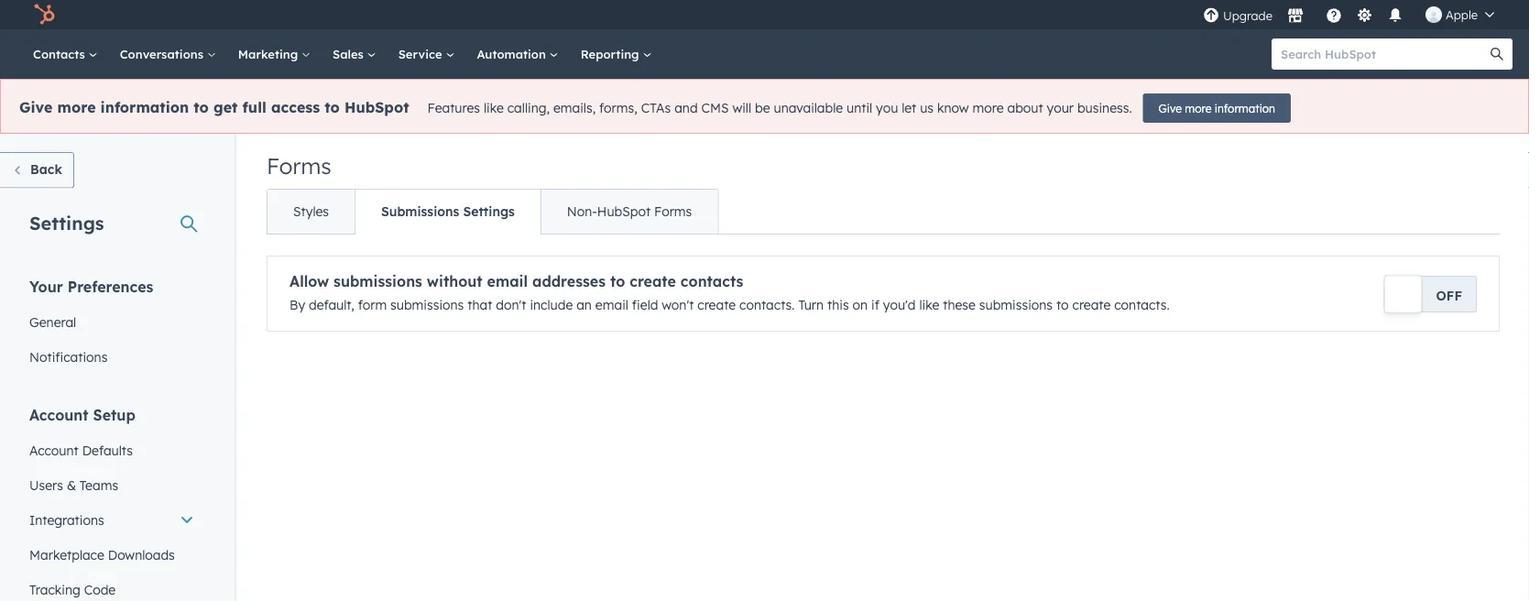Task type: describe. For each thing, give the bounding box(es) containing it.
on
[[853, 297, 868, 313]]

more for give more information
[[1185, 101, 1212, 115]]

access
[[271, 98, 320, 117]]

0 horizontal spatial hubspot
[[344, 98, 409, 117]]

tracking code link
[[18, 572, 205, 601]]

help image
[[1326, 8, 1342, 25]]

0 horizontal spatial forms
[[267, 152, 331, 180]]

features
[[427, 100, 480, 116]]

help button
[[1319, 0, 1350, 29]]

reporting
[[581, 46, 643, 61]]

automation
[[477, 46, 550, 61]]

information for give more information
[[1215, 101, 1276, 115]]

notifications link
[[18, 339, 205, 374]]

you'd
[[883, 297, 916, 313]]

integrations button
[[18, 503, 205, 537]]

sales link
[[322, 29, 387, 79]]

will
[[733, 100, 752, 116]]

&
[[67, 477, 76, 493]]

submissions
[[381, 203, 459, 219]]

addresses
[[532, 272, 606, 290]]

service link
[[387, 29, 466, 79]]

1 horizontal spatial email
[[595, 297, 629, 313]]

hubspot image
[[33, 4, 55, 26]]

reporting link
[[570, 29, 663, 79]]

1 horizontal spatial create
[[698, 297, 736, 313]]

users & teams
[[29, 477, 118, 493]]

non-
[[567, 203, 597, 219]]

styles link
[[268, 190, 355, 234]]

marketplace
[[29, 547, 104, 563]]

account for account setup
[[29, 405, 89, 424]]

hubspot link
[[22, 4, 69, 26]]

0 horizontal spatial like
[[484, 100, 504, 116]]

users & teams link
[[18, 468, 205, 503]]

until
[[847, 100, 873, 116]]

users
[[29, 477, 63, 493]]

don't
[[496, 297, 526, 313]]

ctas
[[641, 100, 671, 116]]

account defaults link
[[18, 433, 205, 468]]

general link
[[18, 305, 205, 339]]

conversations link
[[109, 29, 227, 79]]

navigation containing styles
[[267, 189, 719, 235]]

include
[[530, 297, 573, 313]]

calling,
[[507, 100, 550, 116]]

upgrade image
[[1203, 8, 1220, 24]]

marketing link
[[227, 29, 322, 79]]

0 horizontal spatial create
[[630, 272, 676, 290]]

information for give more information to get full access to hubspot
[[100, 98, 189, 117]]

1 horizontal spatial more
[[973, 100, 1004, 116]]

account for account defaults
[[29, 442, 79, 458]]

notifications image
[[1387, 8, 1404, 25]]

give more information to get full access to hubspot
[[19, 98, 409, 117]]

give for give more information to get full access to hubspot
[[19, 98, 53, 117]]

automation link
[[466, 29, 570, 79]]

search button
[[1482, 38, 1513, 70]]

more for give more information to get full access to hubspot
[[57, 98, 96, 117]]

full
[[242, 98, 267, 117]]

your
[[29, 277, 63, 296]]

styles
[[293, 203, 329, 219]]

code
[[84, 581, 116, 597]]

an
[[577, 297, 592, 313]]

non-hubspot forms
[[567, 203, 692, 219]]

marketplaces button
[[1276, 0, 1315, 29]]

be
[[755, 100, 770, 116]]

your preferences element
[[18, 276, 205, 374]]

settings image
[[1357, 8, 1373, 24]]

this
[[827, 297, 849, 313]]

conversations
[[120, 46, 207, 61]]

submissions up 'form'
[[334, 272, 422, 290]]

account setup element
[[18, 405, 205, 601]]

unavailable
[[774, 100, 843, 116]]

apple
[[1446, 7, 1478, 22]]

apple button
[[1415, 0, 1506, 29]]

emails,
[[553, 100, 596, 116]]

give more information
[[1159, 101, 1276, 115]]

non-hubspot forms link
[[540, 190, 718, 234]]

general
[[29, 314, 76, 330]]

and
[[675, 100, 698, 116]]

us
[[920, 100, 934, 116]]

defaults
[[82, 442, 133, 458]]



Task type: locate. For each thing, give the bounding box(es) containing it.
give
[[19, 98, 53, 117], [1159, 101, 1182, 115]]

1 account from the top
[[29, 405, 89, 424]]

give for give more information
[[1159, 101, 1182, 115]]

contacts
[[681, 272, 743, 290]]

back
[[30, 161, 62, 177]]

settings inside navigation
[[463, 203, 515, 219]]

settings link
[[1353, 5, 1376, 24]]

service
[[398, 46, 446, 61]]

contacts
[[33, 46, 89, 61]]

account up "users"
[[29, 442, 79, 458]]

1 horizontal spatial forms
[[654, 203, 692, 219]]

off
[[1436, 287, 1462, 303]]

2 account from the top
[[29, 442, 79, 458]]

form
[[358, 297, 387, 313]]

0 horizontal spatial email
[[487, 272, 528, 290]]

1 vertical spatial hubspot
[[597, 203, 651, 219]]

account
[[29, 405, 89, 424], [29, 442, 79, 458]]

hubspot up 'addresses'
[[597, 203, 651, 219]]

email
[[487, 272, 528, 290], [595, 297, 629, 313]]

turn
[[799, 297, 824, 313]]

submissions right these
[[979, 297, 1053, 313]]

1 horizontal spatial hubspot
[[597, 203, 651, 219]]

search image
[[1491, 48, 1504, 60]]

submissions settings link
[[355, 190, 540, 234]]

0 horizontal spatial give
[[19, 98, 53, 117]]

notifications
[[29, 349, 108, 365]]

tracking code
[[29, 581, 116, 597]]

you
[[876, 100, 898, 116]]

allow submissions without email addresses to create contacts by default, form submissions that don't include an email field won't create contacts. turn this on if you'd like these submissions to create contacts.
[[290, 272, 1170, 313]]

0 horizontal spatial more
[[57, 98, 96, 117]]

setup
[[93, 405, 135, 424]]

teams
[[80, 477, 118, 493]]

forms up contacts
[[654, 203, 692, 219]]

2 horizontal spatial create
[[1073, 297, 1111, 313]]

1 vertical spatial like
[[919, 297, 940, 313]]

account setup
[[29, 405, 135, 424]]

create
[[630, 272, 676, 290], [698, 297, 736, 313], [1073, 297, 1111, 313]]

your
[[1047, 100, 1074, 116]]

1 horizontal spatial contacts.
[[1114, 297, 1170, 313]]

marketplaces image
[[1287, 8, 1304, 25]]

without
[[427, 272, 483, 290]]

marketplace downloads link
[[18, 537, 205, 572]]

like inside the allow submissions without email addresses to create contacts by default, form submissions that don't include an email field won't create contacts. turn this on if you'd like these submissions to create contacts.
[[919, 297, 940, 313]]

these
[[943, 297, 976, 313]]

cms
[[701, 100, 729, 116]]

account up account defaults
[[29, 405, 89, 424]]

menu containing apple
[[1201, 0, 1507, 29]]

Search HubSpot search field
[[1272, 38, 1496, 70]]

give more information link
[[1143, 93, 1291, 123]]

give right business.
[[1159, 101, 1182, 115]]

0 horizontal spatial contacts.
[[740, 297, 795, 313]]

settings down back
[[29, 211, 104, 234]]

default,
[[309, 297, 354, 313]]

allow
[[290, 272, 329, 290]]

about
[[1007, 100, 1043, 116]]

2 horizontal spatial more
[[1185, 101, 1212, 115]]

like right you'd
[[919, 297, 940, 313]]

downloads
[[108, 547, 175, 563]]

email right the an
[[595, 297, 629, 313]]

integrations
[[29, 512, 104, 528]]

submissions down without on the left top of page
[[390, 297, 464, 313]]

0 vertical spatial hubspot
[[344, 98, 409, 117]]

submissions settings
[[381, 203, 515, 219]]

1 vertical spatial forms
[[654, 203, 692, 219]]

sales
[[333, 46, 367, 61]]

1 horizontal spatial give
[[1159, 101, 1182, 115]]

settings right submissions
[[463, 203, 515, 219]]

let
[[902, 100, 917, 116]]

hubspot
[[344, 98, 409, 117], [597, 203, 651, 219]]

1 horizontal spatial information
[[1215, 101, 1276, 115]]

if
[[871, 297, 880, 313]]

preferences
[[68, 277, 153, 296]]

navigation
[[267, 189, 719, 235]]

upgrade
[[1223, 8, 1273, 23]]

notifications button
[[1380, 0, 1411, 29]]

like left calling, at the top of the page
[[484, 100, 504, 116]]

1 vertical spatial account
[[29, 442, 79, 458]]

marketing
[[238, 46, 302, 61]]

business.
[[1078, 100, 1132, 116]]

information
[[100, 98, 189, 117], [1215, 101, 1276, 115]]

marketplace downloads
[[29, 547, 175, 563]]

2 contacts. from the left
[[1114, 297, 1170, 313]]

forms,
[[599, 100, 638, 116]]

1 horizontal spatial settings
[[463, 203, 515, 219]]

back link
[[0, 152, 74, 188]]

0 vertical spatial like
[[484, 100, 504, 116]]

won't
[[662, 297, 694, 313]]

tracking
[[29, 581, 80, 597]]

give down contacts
[[19, 98, 53, 117]]

menu
[[1201, 0, 1507, 29]]

features like calling, emails, forms, ctas and cms will be unavailable until you let us know more about your business.
[[427, 100, 1132, 116]]

bob builder image
[[1426, 6, 1442, 23]]

1 vertical spatial email
[[595, 297, 629, 313]]

hubspot inside non-hubspot forms 'link'
[[597, 203, 651, 219]]

0 horizontal spatial settings
[[29, 211, 104, 234]]

forms up styles
[[267, 152, 331, 180]]

contacts link
[[22, 29, 109, 79]]

know
[[937, 100, 969, 116]]

field
[[632, 297, 658, 313]]

1 contacts. from the left
[[740, 297, 795, 313]]

contacts.
[[740, 297, 795, 313], [1114, 297, 1170, 313]]

email up don't
[[487, 272, 528, 290]]

more
[[57, 98, 96, 117], [973, 100, 1004, 116], [1185, 101, 1212, 115]]

0 vertical spatial forms
[[267, 152, 331, 180]]

to
[[194, 98, 209, 117], [325, 98, 340, 117], [610, 272, 625, 290], [1056, 297, 1069, 313]]

1 horizontal spatial like
[[919, 297, 940, 313]]

0 horizontal spatial information
[[100, 98, 189, 117]]

0 vertical spatial email
[[487, 272, 528, 290]]

submissions
[[334, 272, 422, 290], [390, 297, 464, 313], [979, 297, 1053, 313]]

like
[[484, 100, 504, 116], [919, 297, 940, 313]]

by
[[290, 297, 305, 313]]

that
[[468, 297, 492, 313]]

your preferences
[[29, 277, 153, 296]]

0 vertical spatial account
[[29, 405, 89, 424]]

forms inside 'link'
[[654, 203, 692, 219]]

hubspot down sales 'link'
[[344, 98, 409, 117]]

account defaults
[[29, 442, 133, 458]]



Task type: vqa. For each thing, say whether or not it's contained in the screenshot.
The Integrations "button"
yes



